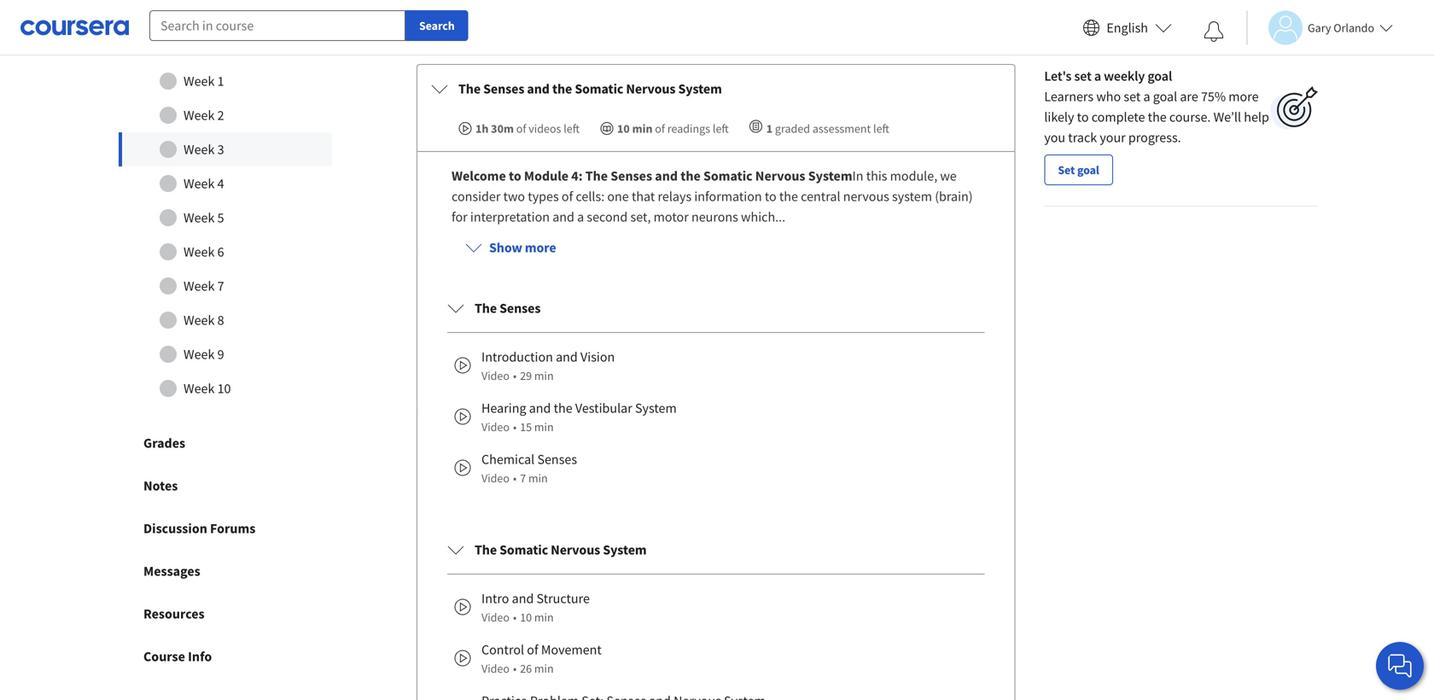Task type: describe. For each thing, give the bounding box(es) containing it.
the senses and the somatic nervous system button
[[418, 65, 1015, 113]]

senses for the senses
[[500, 300, 541, 317]]

week 10
[[184, 380, 231, 397]]

1 vertical spatial 10
[[217, 380, 231, 397]]

structure
[[537, 590, 590, 607]]

for
[[452, 208, 468, 226]]

• for intro
[[513, 610, 517, 625]]

relays
[[658, 188, 692, 205]]

let's
[[1045, 68, 1072, 85]]

7 inside chemical senses video • 7 min
[[520, 471, 526, 486]]

info
[[188, 648, 212, 665]]

second
[[587, 208, 628, 226]]

8
[[217, 312, 224, 329]]

week 8 link
[[119, 303, 332, 337]]

of left readings
[[655, 121, 665, 136]]

information
[[695, 188, 762, 205]]

control of movement video • 26 min
[[482, 642, 602, 677]]

system
[[893, 188, 933, 205]]

which...
[[741, 208, 786, 226]]

week for week 2
[[184, 107, 215, 124]]

set goal button
[[1045, 155, 1114, 185]]

welcome
[[452, 167, 506, 185]]

6
[[217, 243, 224, 261]]

that
[[632, 188, 655, 205]]

week for week 8
[[184, 312, 215, 329]]

• for introduction
[[513, 368, 517, 384]]

week 8
[[184, 312, 224, 329]]

• inside hearing and the vestibular system video • 15 min
[[513, 419, 517, 435]]

video for introduction
[[482, 368, 510, 384]]

week for week 10
[[184, 380, 215, 397]]

left for 1h 30m of videos left
[[564, 121, 580, 136]]

week 4
[[184, 175, 224, 192]]

module,
[[891, 167, 938, 185]]

two
[[504, 188, 525, 205]]

0 horizontal spatial to
[[509, 167, 522, 185]]

grades
[[143, 435, 185, 452]]

week for week 4
[[184, 175, 215, 192]]

chemical
[[482, 451, 535, 468]]

the inside learners who set a goal are 75% more likely to complete the course. we'll help you track your progress.
[[1148, 109, 1167, 126]]

goal for a
[[1154, 88, 1178, 105]]

and inside intro and structure video • 10 min
[[512, 590, 534, 607]]

1h
[[476, 121, 489, 136]]

the for the senses
[[475, 300, 497, 317]]

the senses and the somatic nervous system
[[459, 80, 722, 97]]

motor
[[654, 208, 689, 226]]

week 9
[[184, 346, 224, 363]]

the senses button
[[434, 284, 999, 332]]

26
[[520, 661, 532, 677]]

set
[[1059, 162, 1076, 178]]

complete
[[1092, 109, 1146, 126]]

15
[[520, 419, 532, 435]]

graded
[[775, 121, 811, 136]]

this
[[867, 167, 888, 185]]

cells:
[[576, 188, 605, 205]]

learners who set a goal are 75% more likely to complete the course. we'll help you track your progress.
[[1045, 88, 1270, 146]]

week 5
[[184, 209, 224, 226]]

learners
[[1045, 88, 1094, 105]]

english button
[[1076, 0, 1180, 56]]

2
[[217, 107, 224, 124]]

course
[[143, 648, 185, 665]]

• for control
[[513, 661, 517, 677]]

and inside dropdown button
[[527, 80, 550, 97]]

week 2 link
[[119, 98, 332, 132]]

consider
[[452, 188, 501, 205]]

intro
[[482, 590, 509, 607]]

show notifications image
[[1204, 21, 1225, 42]]

week 4 link
[[119, 167, 332, 201]]

of inside "in this module, we consider two types of cells: one that relays information to the central nervous system (brain) for interpretation and a second set, motor neurons which..."
[[562, 188, 573, 205]]

1 vertical spatial nervous
[[756, 167, 806, 185]]

nervous inside the senses and the somatic nervous system dropdown button
[[626, 80, 676, 97]]

(brain)
[[935, 188, 973, 205]]

week 1 link
[[119, 64, 332, 98]]

welcome to module 4: the senses and the somatic nervous system
[[452, 167, 853, 185]]

and inside introduction and vision video • 29 min
[[556, 349, 578, 366]]

left for 10 min of readings left
[[713, 121, 729, 136]]

1 vertical spatial 1
[[767, 121, 773, 136]]

9
[[217, 346, 224, 363]]

a inside "in this module, we consider two types of cells: one that relays information to the central nervous system (brain) for interpretation and a second set, motor neurons which..."
[[577, 208, 584, 226]]

hearing and the vestibular system video • 15 min
[[482, 400, 677, 435]]

week for week 1
[[184, 73, 215, 90]]

interpretation
[[471, 208, 550, 226]]

min inside chemical senses video • 7 min
[[529, 471, 548, 486]]

resources
[[143, 606, 205, 623]]

week 5 link
[[119, 201, 332, 235]]

0 vertical spatial set
[[1075, 68, 1092, 85]]

progress.
[[1129, 129, 1182, 146]]

more inside learners who set a goal are 75% more likely to complete the course. we'll help you track your progress.
[[1229, 88, 1259, 105]]

introduction and vision video • 29 min
[[482, 349, 615, 384]]

4
[[217, 175, 224, 192]]

in this module, we consider two types of cells: one that relays information to the central nervous system (brain) for interpretation and a second set, motor neurons which...
[[452, 167, 973, 226]]

set inside learners who set a goal are 75% more likely to complete the course. we'll help you track your progress.
[[1124, 88, 1141, 105]]

the for the senses and the somatic nervous system
[[459, 80, 481, 97]]

senses for the senses and the somatic nervous system
[[484, 80, 525, 97]]

10 inside intro and structure video • 10 min
[[520, 610, 532, 625]]

videos
[[529, 121, 561, 136]]

help center image
[[1390, 656, 1411, 676]]

min left readings
[[633, 121, 653, 136]]

neurons
[[692, 208, 739, 226]]

gary orlando button
[[1247, 11, 1394, 45]]

let's set a weekly goal
[[1045, 68, 1173, 85]]

video inside hearing and the vestibular system video • 15 min
[[482, 419, 510, 435]]

notes
[[143, 478, 178, 495]]

the somatic nervous system
[[475, 542, 647, 559]]

1 horizontal spatial a
[[1095, 68, 1102, 85]]

we'll
[[1214, 109, 1242, 126]]

show more button
[[452, 227, 570, 268]]

nervous inside "the somatic nervous system" dropdown button
[[551, 542, 601, 559]]

min inside control of movement video • 26 min
[[535, 661, 554, 677]]

29
[[520, 368, 532, 384]]



Task type: locate. For each thing, give the bounding box(es) containing it.
• inside intro and structure video • 10 min
[[513, 610, 517, 625]]

central
[[801, 188, 841, 205]]

• left 15
[[513, 419, 517, 435]]

• inside control of movement video • 26 min
[[513, 661, 517, 677]]

goal for weekly
[[1148, 68, 1173, 85]]

weekly
[[1104, 68, 1146, 85]]

week for week 5
[[184, 209, 215, 226]]

10 down the senses and the somatic nervous system on the top of page
[[618, 121, 630, 136]]

the left central
[[780, 188, 799, 205]]

more up help
[[1229, 88, 1259, 105]]

a down the weekly
[[1144, 88, 1151, 105]]

week 9 link
[[119, 337, 332, 372]]

and up videos
[[527, 80, 550, 97]]

goal inside button
[[1078, 162, 1100, 178]]

1 horizontal spatial 1
[[767, 121, 773, 136]]

to up two
[[509, 167, 522, 185]]

2 week from the top
[[184, 107, 215, 124]]

0 vertical spatial goal
[[1148, 68, 1173, 85]]

the up relays on the top of page
[[681, 167, 701, 185]]

2 horizontal spatial nervous
[[756, 167, 806, 185]]

video for control
[[482, 661, 510, 677]]

chat with us image
[[1387, 653, 1414, 680]]

more right show
[[525, 239, 557, 256]]

2 vertical spatial goal
[[1078, 162, 1100, 178]]

5 week from the top
[[184, 209, 215, 226]]

0 horizontal spatial 10
[[217, 380, 231, 397]]

the up introduction
[[475, 300, 497, 317]]

5 • from the top
[[513, 661, 517, 677]]

week down week 9
[[184, 380, 215, 397]]

1 vertical spatial set
[[1124, 88, 1141, 105]]

movement
[[541, 642, 602, 659]]

1 up the 2
[[217, 73, 224, 90]]

2 horizontal spatial left
[[874, 121, 890, 136]]

1
[[217, 73, 224, 90], [767, 121, 773, 136]]

1 vertical spatial somatic
[[704, 167, 753, 185]]

min down the structure on the bottom left of page
[[535, 610, 554, 625]]

6 week from the top
[[184, 243, 215, 261]]

goal inside learners who set a goal are 75% more likely to complete the course. we'll help you track your progress.
[[1154, 88, 1178, 105]]

nervous up the structure on the bottom left of page
[[551, 542, 601, 559]]

assessment
[[813, 121, 871, 136]]

0 vertical spatial 1
[[217, 73, 224, 90]]

2 horizontal spatial somatic
[[704, 167, 753, 185]]

the right 4:
[[586, 167, 608, 185]]

your
[[1100, 129, 1126, 146]]

min inside introduction and vision video • 29 min
[[535, 368, 554, 384]]

0 horizontal spatial nervous
[[551, 542, 601, 559]]

senses for chemical senses video • 7 min
[[538, 451, 577, 468]]

senses inside dropdown button
[[484, 80, 525, 97]]

to up "which..."
[[765, 188, 777, 205]]

nervous
[[626, 80, 676, 97], [756, 167, 806, 185], [551, 542, 601, 559]]

grades link
[[102, 422, 348, 465]]

• up control
[[513, 610, 517, 625]]

a inside learners who set a goal are 75% more likely to complete the course. we'll help you track your progress.
[[1144, 88, 1151, 105]]

the up videos
[[553, 80, 572, 97]]

week for week 7
[[184, 278, 215, 295]]

• inside introduction and vision video • 29 min
[[513, 368, 517, 384]]

4 • from the top
[[513, 610, 517, 625]]

readings
[[668, 121, 711, 136]]

0 vertical spatial 7
[[217, 278, 224, 295]]

more inside button
[[525, 239, 557, 256]]

•
[[513, 368, 517, 384], [513, 419, 517, 435], [513, 471, 517, 486], [513, 610, 517, 625], [513, 661, 517, 677]]

week 6
[[184, 243, 224, 261]]

• left 29
[[513, 368, 517, 384]]

and right "intro"
[[512, 590, 534, 607]]

somatic up information
[[704, 167, 753, 185]]

discussion
[[143, 520, 207, 537]]

1 video from the top
[[482, 368, 510, 384]]

and inside "in this module, we consider two types of cells: one that relays information to the central nervous system (brain) for interpretation and a second set, motor neurons which..."
[[553, 208, 575, 226]]

1 graded assessment left
[[767, 121, 890, 136]]

video down "intro"
[[482, 610, 510, 625]]

week left "5"
[[184, 209, 215, 226]]

7 down chemical
[[520, 471, 526, 486]]

to inside "in this module, we consider two types of cells: one that relays information to the central nervous system (brain) for interpretation and a second set, motor neurons which..."
[[765, 188, 777, 205]]

2 vertical spatial a
[[577, 208, 584, 226]]

8 week from the top
[[184, 312, 215, 329]]

the senses
[[475, 300, 541, 317]]

video down hearing
[[482, 419, 510, 435]]

video inside control of movement video • 26 min
[[482, 661, 510, 677]]

week left 4
[[184, 175, 215, 192]]

discussion forums link
[[102, 507, 348, 550]]

gary
[[1308, 20, 1332, 35]]

the up "intro"
[[475, 542, 497, 559]]

7 down 6
[[217, 278, 224, 295]]

5
[[217, 209, 224, 226]]

1 horizontal spatial 7
[[520, 471, 526, 486]]

notes link
[[102, 465, 348, 507]]

week left 6
[[184, 243, 215, 261]]

left right 'assessment'
[[874, 121, 890, 136]]

0 vertical spatial 10
[[618, 121, 630, 136]]

1 horizontal spatial somatic
[[575, 80, 624, 97]]

0 horizontal spatial left
[[564, 121, 580, 136]]

set down the weekly
[[1124, 88, 1141, 105]]

are
[[1181, 88, 1199, 105]]

and left vision
[[556, 349, 578, 366]]

0 vertical spatial somatic
[[575, 80, 624, 97]]

somatic up "intro"
[[500, 542, 548, 559]]

30m
[[491, 121, 514, 136]]

the
[[553, 80, 572, 97], [1148, 109, 1167, 126], [681, 167, 701, 185], [780, 188, 799, 205], [554, 400, 573, 417]]

video down introduction
[[482, 368, 510, 384]]

1 left graded
[[767, 121, 773, 136]]

goal right the weekly
[[1148, 68, 1173, 85]]

the for the somatic nervous system
[[475, 542, 497, 559]]

week 3
[[184, 141, 224, 158]]

we
[[941, 167, 957, 185]]

set goal
[[1059, 162, 1100, 178]]

senses up that
[[611, 167, 653, 185]]

min right 29
[[535, 368, 554, 384]]

0 horizontal spatial a
[[577, 208, 584, 226]]

video down chemical
[[482, 471, 510, 486]]

1 horizontal spatial set
[[1124, 88, 1141, 105]]

search button
[[406, 10, 469, 41]]

who
[[1097, 88, 1122, 105]]

video for intro
[[482, 610, 510, 625]]

intro and structure video • 10 min
[[482, 590, 590, 625]]

0 horizontal spatial 1
[[217, 73, 224, 90]]

of inside control of movement video • 26 min
[[527, 642, 539, 659]]

course info link
[[102, 636, 348, 678]]

week 10 link
[[119, 372, 332, 406]]

5 video from the top
[[482, 661, 510, 677]]

week 2
[[184, 107, 224, 124]]

discussion forums
[[143, 520, 256, 537]]

1 vertical spatial more
[[525, 239, 557, 256]]

week 1
[[184, 73, 224, 90]]

and down types
[[553, 208, 575, 226]]

min inside hearing and the vestibular system video • 15 min
[[535, 419, 554, 435]]

senses up the "30m" at the left top of page
[[484, 80, 525, 97]]

week for week 6
[[184, 243, 215, 261]]

hearing
[[482, 400, 527, 417]]

0 horizontal spatial set
[[1075, 68, 1092, 85]]

week for week 9
[[184, 346, 215, 363]]

to up track
[[1078, 109, 1089, 126]]

1 horizontal spatial more
[[1229, 88, 1259, 105]]

4 video from the top
[[482, 610, 510, 625]]

set,
[[631, 208, 651, 226]]

goal right 'set'
[[1078, 162, 1100, 178]]

min right 26
[[535, 661, 554, 677]]

3 video from the top
[[482, 471, 510, 486]]

0 vertical spatial to
[[1078, 109, 1089, 126]]

to
[[1078, 109, 1089, 126], [509, 167, 522, 185], [765, 188, 777, 205]]

the inside hearing and the vestibular system video • 15 min
[[554, 400, 573, 417]]

nervous up 10 min of readings left
[[626, 80, 676, 97]]

2 horizontal spatial to
[[1078, 109, 1089, 126]]

min inside intro and structure video • 10 min
[[535, 610, 554, 625]]

10 week from the top
[[184, 380, 215, 397]]

gary orlando
[[1308, 20, 1375, 35]]

0 vertical spatial nervous
[[626, 80, 676, 97]]

2 horizontal spatial a
[[1144, 88, 1151, 105]]

video inside introduction and vision video • 29 min
[[482, 368, 510, 384]]

3 left from the left
[[874, 121, 890, 136]]

set
[[1075, 68, 1092, 85], [1124, 88, 1141, 105]]

system inside hearing and the vestibular system video • 15 min
[[635, 400, 677, 417]]

the somatic nervous system button
[[434, 526, 999, 574]]

a down cells:
[[577, 208, 584, 226]]

goal left are
[[1154, 88, 1178, 105]]

0 vertical spatial a
[[1095, 68, 1102, 85]]

3
[[217, 141, 224, 158]]

week left 3
[[184, 141, 215, 158]]

the up progress.
[[1148, 109, 1167, 126]]

nervous
[[844, 188, 890, 205]]

video inside chemical senses video • 7 min
[[482, 471, 510, 486]]

7 inside week 7 link
[[217, 278, 224, 295]]

min down chemical
[[529, 471, 548, 486]]

1 vertical spatial to
[[509, 167, 522, 185]]

of down 4:
[[562, 188, 573, 205]]

week for week 3
[[184, 141, 215, 158]]

chemical senses video • 7 min
[[482, 451, 577, 486]]

10 down week 9 link
[[217, 380, 231, 397]]

7
[[217, 278, 224, 295], [520, 471, 526, 486]]

messages
[[143, 563, 200, 580]]

the up 1h
[[459, 80, 481, 97]]

3 • from the top
[[513, 471, 517, 486]]

week up week 2
[[184, 73, 215, 90]]

week 3 link
[[119, 132, 332, 167]]

1 vertical spatial 7
[[520, 471, 526, 486]]

somatic
[[575, 80, 624, 97], [704, 167, 753, 185], [500, 542, 548, 559]]

the left "vestibular"
[[554, 400, 573, 417]]

2 vertical spatial 10
[[520, 610, 532, 625]]

the inside dropdown button
[[475, 300, 497, 317]]

• down chemical
[[513, 471, 517, 486]]

1 • from the top
[[513, 368, 517, 384]]

4:
[[572, 167, 583, 185]]

somatic up '1h 30m of videos left'
[[575, 80, 624, 97]]

2 vertical spatial to
[[765, 188, 777, 205]]

1 vertical spatial goal
[[1154, 88, 1178, 105]]

control
[[482, 642, 525, 659]]

the inside the senses and the somatic nervous system dropdown button
[[553, 80, 572, 97]]

and inside hearing and the vestibular system video • 15 min
[[529, 400, 551, 417]]

vision
[[581, 349, 615, 366]]

left right readings
[[713, 121, 729, 136]]

1 horizontal spatial left
[[713, 121, 729, 136]]

1 horizontal spatial 10
[[520, 610, 532, 625]]

help
[[1245, 109, 1270, 126]]

4 week from the top
[[184, 175, 215, 192]]

vestibular
[[576, 400, 633, 417]]

week left the 2
[[184, 107, 215, 124]]

course.
[[1170, 109, 1211, 126]]

min right 15
[[535, 419, 554, 435]]

set up learners
[[1075, 68, 1092, 85]]

75%
[[1202, 88, 1227, 105]]

0 horizontal spatial 7
[[217, 278, 224, 295]]

track
[[1069, 129, 1098, 146]]

2 video from the top
[[482, 419, 510, 435]]

of up 26
[[527, 642, 539, 659]]

module
[[524, 167, 569, 185]]

9 week from the top
[[184, 346, 215, 363]]

7 week from the top
[[184, 278, 215, 295]]

2 left from the left
[[713, 121, 729, 136]]

1 week from the top
[[184, 73, 215, 90]]

1h 30m of videos left
[[476, 121, 580, 136]]

2 horizontal spatial 10
[[618, 121, 630, 136]]

week left '9'
[[184, 346, 215, 363]]

orlando
[[1334, 20, 1375, 35]]

of right the "30m" at the left top of page
[[517, 121, 527, 136]]

10 min of readings left
[[618, 121, 729, 136]]

• inside chemical senses video • 7 min
[[513, 471, 517, 486]]

senses up introduction
[[500, 300, 541, 317]]

senses down hearing and the vestibular system video • 15 min
[[538, 451, 577, 468]]

messages link
[[102, 550, 348, 593]]

10 up control
[[520, 610, 532, 625]]

english
[[1107, 19, 1149, 36]]

a up who
[[1095, 68, 1102, 85]]

0 horizontal spatial somatic
[[500, 542, 548, 559]]

search
[[419, 18, 455, 33]]

coursera image
[[20, 14, 129, 41]]

to inside learners who set a goal are 75% more likely to complete the course. we'll help you track your progress.
[[1078, 109, 1089, 126]]

senses inside chemical senses video • 7 min
[[538, 451, 577, 468]]

nervous up "which..."
[[756, 167, 806, 185]]

1 left from the left
[[564, 121, 580, 136]]

introduction
[[482, 349, 553, 366]]

2 • from the top
[[513, 419, 517, 435]]

left right videos
[[564, 121, 580, 136]]

senses inside dropdown button
[[500, 300, 541, 317]]

3 week from the top
[[184, 141, 215, 158]]

and up 15
[[529, 400, 551, 417]]

0 vertical spatial more
[[1229, 88, 1259, 105]]

Search in course text field
[[149, 10, 406, 41]]

1 vertical spatial a
[[1144, 88, 1151, 105]]

week 6 link
[[119, 235, 332, 269]]

10
[[618, 121, 630, 136], [217, 380, 231, 397], [520, 610, 532, 625]]

week left 8
[[184, 312, 215, 329]]

the
[[459, 80, 481, 97], [586, 167, 608, 185], [475, 300, 497, 317], [475, 542, 497, 559]]

0 horizontal spatial more
[[525, 239, 557, 256]]

2 vertical spatial nervous
[[551, 542, 601, 559]]

the inside "in this module, we consider two types of cells: one that relays information to the central nervous system (brain) for interpretation and a second set, motor neurons which..."
[[780, 188, 799, 205]]

week 7 link
[[119, 269, 332, 303]]

• left 26
[[513, 661, 517, 677]]

1 horizontal spatial to
[[765, 188, 777, 205]]

in
[[853, 167, 864, 185]]

a
[[1095, 68, 1102, 85], [1144, 88, 1151, 105], [577, 208, 584, 226]]

week up week 8
[[184, 278, 215, 295]]

1 horizontal spatial nervous
[[626, 80, 676, 97]]

2 vertical spatial somatic
[[500, 542, 548, 559]]

forums
[[210, 520, 256, 537]]

video down control
[[482, 661, 510, 677]]

video inside intro and structure video • 10 min
[[482, 610, 510, 625]]

and up relays on the top of page
[[655, 167, 678, 185]]

left
[[564, 121, 580, 136], [713, 121, 729, 136], [874, 121, 890, 136]]



Task type: vqa. For each thing, say whether or not it's contained in the screenshot.
First Name text box
no



